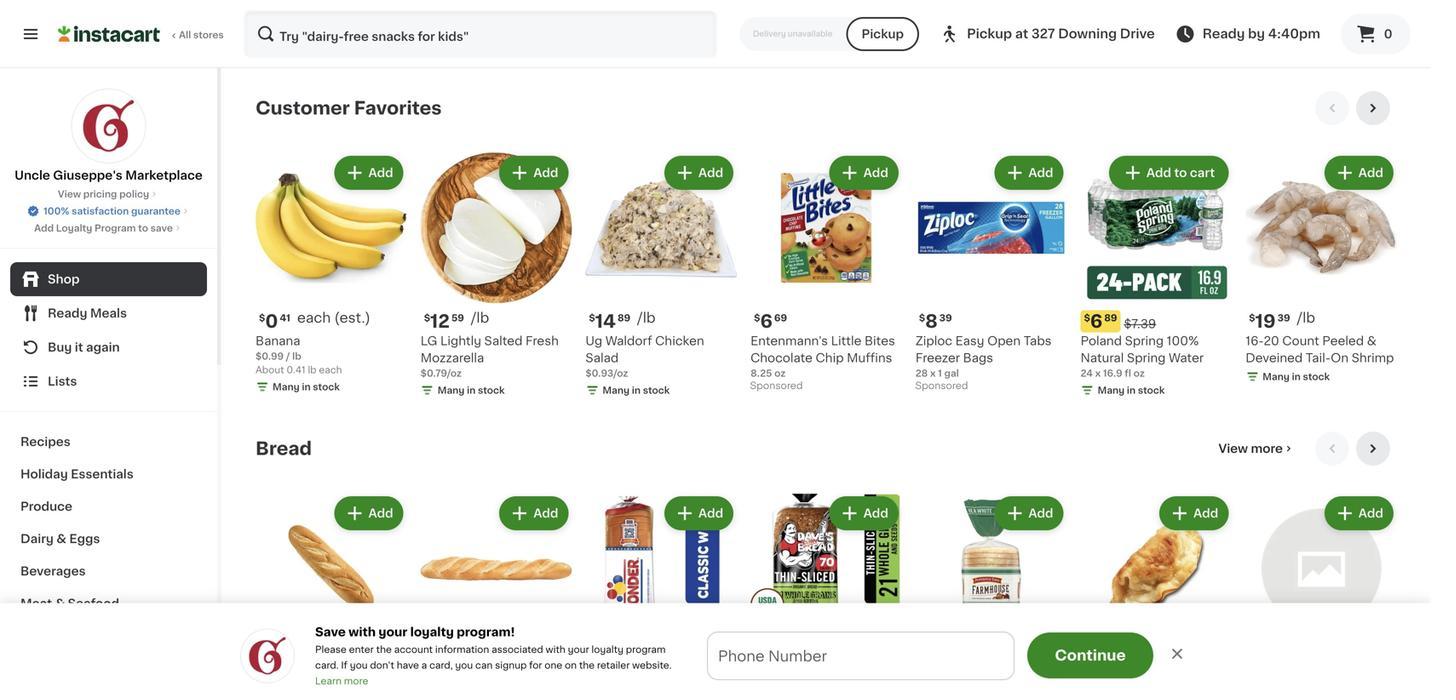 Task type: describe. For each thing, give the bounding box(es) containing it.
$ 4 59
[[424, 654, 457, 672]]

item carousel region containing customer favorites
[[256, 91, 1398, 418]]

freezer
[[916, 353, 960, 364]]

0 vertical spatial essentials
[[71, 469, 134, 481]]

$ for $ 4 39
[[589, 655, 595, 664]]

bags
[[963, 353, 994, 364]]

sponsored badge image for 8
[[916, 382, 967, 392]]

ciabatta baguette
[[1081, 676, 1190, 688]]

policy
[[119, 190, 149, 199]]

$ 19 39 /lb
[[1249, 312, 1316, 331]]

Phone Number text field
[[708, 633, 1014, 680]]

more inside save with your loyalty program! please enter the account information associated with your loyalty program card. if you don't have a card, you can signup for one on the retailer website. learn more
[[344, 677, 368, 686]]

1 inside ziploc easy open tabs freezer bags 28 x 1 gal
[[938, 369, 942, 379]]

& inside dairy & eggs link
[[57, 533, 66, 545]]

2 you from the left
[[455, 661, 473, 671]]

$ for $ 12 59
[[1084, 655, 1091, 664]]

little
[[831, 336, 862, 347]]

ct
[[592, 11, 602, 21]]

1 lb
[[916, 11, 931, 21]]

add inside add to cart button
[[1147, 167, 1172, 179]]

gal
[[945, 369, 959, 379]]

89 inside $ 6 89
[[775, 655, 787, 664]]

each inside the $0.99 / lb about 0.41 lb each
[[319, 25, 342, 34]]

59 for 12
[[1112, 655, 1125, 664]]

add loyalty program to save
[[34, 224, 173, 233]]

$ 8 39
[[919, 313, 952, 331]]

2 many in stock button from the left
[[751, 0, 902, 30]]

$ for $ 8 39
[[919, 314, 926, 323]]

6 for 12
[[761, 654, 773, 672]]

recipes
[[20, 436, 71, 448]]

69
[[775, 314, 787, 323]]

100% inside $ 6 89 $7.39 poland spring 100% natural spring water 24 x 16.9 fl oz
[[1167, 336, 1199, 347]]

ready meals
[[48, 308, 127, 320]]

holiday inside treatment tracker modal dialog
[[651, 661, 710, 675]]

open
[[988, 336, 1021, 347]]

salted
[[484, 336, 523, 347]]

banana $0.99 / lb about 0.41 lb each
[[256, 336, 342, 375]]

more inside popup button
[[1251, 443, 1283, 455]]

ready for ready by 4:40pm
[[1203, 28, 1245, 40]]

$ for $ 14 89 /lb
[[589, 314, 595, 323]]

giuseppe's
[[53, 170, 123, 182]]

again
[[86, 342, 120, 354]]

white inside wonder bread bread classic white sandwic
[[632, 693, 667, 699]]

$ for $ 6 69
[[754, 314, 761, 323]]

farm
[[989, 676, 1019, 688]]

waldorf
[[606, 336, 652, 347]]

uncle giuseppe's marketplace
[[15, 170, 203, 182]]

drive
[[1120, 28, 1155, 40]]

about inside banana $0.99 / lb about 0.41 lb each
[[256, 366, 284, 375]]

$0.93/oz
[[586, 369, 628, 379]]

$0.41 each (estimated) element
[[256, 311, 407, 333]]

view more button
[[1212, 432, 1302, 466]]

1 vertical spatial with
[[546, 646, 566, 655]]

pickup for pickup at 327 downing drive
[[967, 28, 1012, 40]]

account
[[394, 646, 433, 655]]

$0.99 inside banana $0.99 / lb about 0.41 lb each
[[256, 352, 284, 361]]

0 vertical spatial your
[[379, 627, 408, 639]]

favorites
[[354, 99, 442, 117]]

add loyalty program to save link
[[34, 222, 183, 235]]

$14.89 per pound element
[[586, 311, 737, 333]]

wonder bread bread classic white sandwic
[[586, 676, 729, 699]]

view for view more
[[1219, 443, 1248, 455]]

0 horizontal spatial loyalty
[[410, 627, 454, 639]]

add button for ug waldorf chicken salad
[[666, 158, 732, 188]]

/lb for 19
[[1298, 312, 1316, 325]]

buy it again
[[48, 342, 120, 354]]

0 horizontal spatial to
[[138, 224, 148, 233]]

$ 6 89 $7.39 poland spring 100% natural spring water 24 x 16.9 fl oz
[[1081, 313, 1204, 379]]

add to cart button
[[1111, 158, 1227, 188]]

19
[[1256, 313, 1276, 331]]

1 ct button
[[586, 0, 737, 43]]

59 inside $ 12 59 /lb
[[452, 314, 464, 323]]

dairy & eggs
[[20, 533, 100, 545]]

chip
[[816, 353, 844, 364]]

easy
[[956, 336, 985, 347]]

about inside the $0.99 / lb about 0.41 lb each
[[256, 25, 284, 34]]

$5.19 original price: $5.69 element
[[916, 652, 1067, 674]]

off
[[625, 661, 647, 675]]

on
[[1331, 353, 1349, 364]]

0 inside button
[[1384, 28, 1393, 40]]

chicken
[[655, 336, 704, 347]]

save
[[315, 627, 346, 639]]

to inside treatment tracker modal dialog
[[894, 661, 909, 675]]

save
[[151, 224, 173, 233]]

41
[[280, 314, 290, 323]]

uncle giuseppe's marketplace logo image inside the uncle giuseppe's marketplace link
[[71, 89, 146, 164]]

tabs
[[1024, 336, 1052, 347]]

0 horizontal spatial with
[[349, 627, 376, 639]]

1 vertical spatial spring
[[1127, 353, 1166, 364]]

muffins
[[847, 353, 893, 364]]

view pricing policy
[[58, 190, 149, 199]]

$ for $ 12 59 /lb
[[424, 314, 430, 323]]

Search field
[[245, 12, 716, 56]]

instacart logo image
[[58, 24, 160, 44]]

lg lightly salted fresh mozzarella $0.79/oz
[[421, 336, 559, 379]]

cart
[[1190, 167, 1215, 179]]

6 inside $ 6 89 $7.39 poland spring 100% natural spring water 24 x 16.9 fl oz
[[1091, 313, 1103, 331]]

save with your loyalty program! please enter the account information associated with your loyalty program card. if you don't have a card, you can signup for one on the retailer website. learn more
[[315, 627, 672, 686]]

dave's
[[751, 676, 791, 688]]

16.9
[[1103, 369, 1123, 379]]

x inside $ 6 89 $7.39 poland spring 100% natural spring water 24 x 16.9 fl oz
[[1096, 369, 1101, 379]]

4:40pm
[[1269, 28, 1321, 40]]

$ 6 89
[[754, 654, 787, 672]]

essentials inside treatment tracker modal dialog
[[714, 661, 792, 675]]

by
[[1249, 28, 1265, 40]]

baguette
[[1135, 676, 1190, 688]]

lb inside button
[[922, 11, 931, 21]]

pepperidge farm hearty white bread button
[[916, 493, 1067, 699]]

& inside 16-20 count peeled & deveined tail-on shrimp
[[1367, 336, 1377, 347]]

redeem button
[[979, 654, 1062, 682]]

0.41 inside banana $0.99 / lb about 0.41 lb each
[[287, 366, 306, 375]]

add button for 4
[[501, 499, 567, 529]]

all stores
[[179, 30, 224, 40]]

add button for dave's killer bread 21 whole grains & seed
[[831, 499, 897, 529]]

stores
[[193, 30, 224, 40]]

/ inside banana $0.99 / lb about 0.41 lb each
[[286, 352, 290, 361]]

close image
[[1169, 646, 1186, 663]]

white inside pepperidge farm hearty white bread
[[916, 693, 951, 699]]

ready meals button
[[10, 297, 207, 331]]

49
[[279, 655, 292, 664]]

program
[[626, 646, 666, 655]]

continue button
[[1028, 633, 1154, 679]]

whole
[[751, 693, 789, 699]]

uncle
[[15, 170, 50, 182]]

meat
[[20, 598, 52, 610]]

don't
[[370, 661, 394, 671]]

1 vertical spatial the
[[579, 661, 595, 671]]

loyalty
[[56, 224, 92, 233]]

website.
[[632, 661, 672, 671]]

product group containing 0
[[256, 153, 407, 398]]

4 for $ 4 39
[[595, 654, 608, 672]]

all
[[179, 30, 191, 40]]

add button for ciabatta baguette
[[1162, 499, 1227, 529]]

$ 12 59
[[1084, 654, 1125, 672]]

fresh
[[526, 336, 559, 347]]

view for view pricing policy
[[58, 190, 81, 199]]

$50.00
[[837, 661, 890, 675]]

wonder
[[586, 676, 633, 688]]

guarantee
[[131, 207, 181, 216]]

add to cart
[[1147, 167, 1215, 179]]

39 for 4
[[610, 655, 623, 664]]

entenmann's little bites chocolate chip muffins 8.25 oz
[[751, 336, 895, 379]]

program
[[95, 224, 136, 233]]

8.25
[[751, 369, 772, 379]]

$0.99 / lb about 0.41 lb each
[[256, 11, 342, 34]]

100% satisfaction guarantee button
[[27, 201, 191, 218]]

$ for $ 0 41 each (est.)
[[259, 314, 265, 323]]

product group containing 19
[[1246, 153, 1398, 387]]

product group containing 8
[[916, 153, 1067, 396]]

x inside ziploc easy open tabs freezer bags 28 x 1 gal
[[930, 369, 936, 379]]

lightly
[[441, 336, 481, 347]]

ug
[[586, 336, 603, 347]]

dairy
[[20, 533, 54, 545]]



Task type: vqa. For each thing, say whether or not it's contained in the screenshot.


Task type: locate. For each thing, give the bounding box(es) containing it.
$19.39 per pound element
[[1246, 311, 1398, 333]]

add inside add loyalty program to save link
[[34, 224, 54, 233]]

oz down chocolate
[[775, 369, 786, 379]]

39 for 8
[[940, 314, 952, 323]]

to left the cart
[[1175, 167, 1187, 179]]

2 horizontal spatial /lb
[[1298, 312, 1316, 325]]

1 horizontal spatial you
[[455, 661, 473, 671]]

x right 24
[[1096, 369, 1101, 379]]

0
[[1384, 28, 1393, 40], [265, 313, 278, 331]]

at
[[1016, 28, 1029, 40]]

sponsored badge image down 8.25 on the bottom right of page
[[751, 382, 802, 392]]

spring up fl
[[1127, 353, 1166, 364]]

$ inside $ 12 59 /lb
[[424, 314, 430, 323]]

1 for 1 ct
[[586, 11, 590, 21]]

89 left •
[[775, 655, 787, 664]]

100% up loyalty on the left of the page
[[44, 207, 69, 216]]

& left eggs
[[57, 533, 66, 545]]

your
[[379, 627, 408, 639], [568, 646, 589, 655]]

0 horizontal spatial holiday
[[20, 469, 68, 481]]

for
[[529, 661, 542, 671]]

product group containing 14
[[586, 153, 737, 401]]

1 vertical spatial your
[[568, 646, 589, 655]]

the up don't
[[376, 646, 392, 655]]

holiday essentials link
[[10, 458, 207, 491]]

/ inside the $0.99 / lb about 0.41 lb each
[[286, 11, 290, 21]]

0 horizontal spatial your
[[379, 627, 408, 639]]

12 up lg
[[430, 313, 450, 331]]

each inside $ 0 41 each (est.)
[[297, 312, 331, 325]]

$ up ug
[[589, 314, 595, 323]]

/lb up count
[[1298, 312, 1316, 325]]

0 horizontal spatial 12
[[430, 313, 450, 331]]

& right meat
[[55, 598, 65, 610]]

1 vertical spatial /
[[286, 352, 290, 361]]

fl
[[1125, 369, 1132, 379]]

1 4 from the left
[[430, 654, 443, 672]]

$ inside $ 8 39
[[919, 314, 926, 323]]

0 vertical spatial item carousel region
[[256, 91, 1398, 418]]

1 vertical spatial 12
[[1091, 654, 1110, 672]]

italian
[[256, 676, 292, 688]]

bread inside pepperidge farm hearty white bread
[[954, 693, 989, 699]]

89 for /lb
[[618, 314, 631, 323]]

learn
[[315, 677, 342, 686]]

item carousel region
[[256, 91, 1398, 418], [256, 432, 1398, 699]]

peeled
[[1323, 336, 1364, 347]]

39 for 19
[[1278, 314, 1291, 323]]

pepperidge farm hearty white bread
[[916, 676, 1063, 699]]

qualify.
[[912, 661, 966, 675]]

1 vertical spatial each
[[297, 312, 331, 325]]

/lb for 12
[[471, 312, 489, 325]]

add
[[369, 167, 393, 179], [534, 167, 559, 179], [699, 167, 724, 179], [864, 167, 889, 179], [1029, 167, 1054, 179], [1147, 167, 1172, 179], [1359, 167, 1384, 179], [34, 224, 54, 233], [369, 508, 393, 520], [534, 508, 559, 520], [699, 508, 724, 520], [864, 508, 889, 520], [1029, 508, 1054, 520], [1194, 508, 1219, 520], [1359, 508, 1384, 520], [804, 661, 834, 675]]

sponsored badge image down gal on the bottom of page
[[916, 382, 967, 392]]

100% inside button
[[44, 207, 69, 216]]

1 / from the top
[[286, 11, 290, 21]]

0 horizontal spatial sponsored badge image
[[751, 382, 802, 392]]

28
[[916, 369, 928, 379]]

1 horizontal spatial /lb
[[638, 312, 656, 325]]

0 vertical spatial loyalty
[[410, 627, 454, 639]]

0 horizontal spatial 0
[[265, 313, 278, 331]]

treatment tracker modal dialog
[[222, 637, 1432, 699]]

oz right fl
[[1134, 369, 1145, 379]]

$ inside $ 3 49
[[259, 655, 265, 664]]

0 vertical spatial $0.99
[[256, 11, 284, 21]]

4 for $ 4 59
[[430, 654, 443, 672]]

0 horizontal spatial the
[[376, 646, 392, 655]]

89 for $7.39
[[1105, 314, 1118, 323]]

& up shrimp
[[1367, 336, 1377, 347]]

2 about from the top
[[256, 366, 284, 375]]

to right "$50.00"
[[894, 661, 909, 675]]

$ up lg
[[424, 314, 430, 323]]

add button for italian bread
[[336, 499, 402, 529]]

with up enter
[[349, 627, 376, 639]]

sponsored badge image
[[751, 382, 802, 392], [916, 382, 967, 392]]

3
[[265, 654, 277, 672]]

satisfaction
[[72, 207, 129, 216]]

add button
[[336, 158, 402, 188], [501, 158, 567, 188], [666, 158, 732, 188], [831, 158, 897, 188], [996, 158, 1062, 188], [1327, 158, 1392, 188], [336, 499, 402, 529], [501, 499, 567, 529], [666, 499, 732, 529], [831, 499, 897, 529], [996, 499, 1062, 529], [1162, 499, 1227, 529], [1327, 499, 1392, 529]]

item carousel region containing bread
[[256, 432, 1398, 699]]

1 vertical spatial loyalty
[[592, 646, 624, 655]]

$ for $ 6 89 $7.39 poland spring 100% natural spring water 24 x 16.9 fl oz
[[1084, 314, 1091, 323]]

italian bread
[[256, 676, 330, 688]]

view more
[[1219, 443, 1283, 455]]

1 /lb from the left
[[471, 312, 489, 325]]

you right "if"
[[350, 661, 368, 671]]

0 vertical spatial 0.41
[[287, 25, 306, 34]]

sponsored badge image for 6
[[751, 382, 802, 392]]

1 for 1 lb
[[916, 11, 920, 21]]

/lb
[[471, 312, 489, 325], [638, 312, 656, 325], [1298, 312, 1316, 325]]

39 inside $ 8 39
[[940, 314, 952, 323]]

grains
[[792, 693, 830, 699]]

12 for $ 12 59 /lb
[[430, 313, 450, 331]]

ready down shop
[[48, 308, 87, 320]]

$ 12 59 /lb
[[424, 312, 489, 331]]

downing
[[1059, 28, 1117, 40]]

1 you from the left
[[350, 661, 368, 671]]

6 for $7.39
[[761, 313, 773, 331]]

2 horizontal spatial 1
[[938, 369, 942, 379]]

water
[[1169, 353, 1204, 364]]

$ inside $ 4 59
[[424, 655, 430, 664]]

100% up water
[[1167, 336, 1199, 347]]

on
[[565, 661, 577, 671]]

0 vertical spatial with
[[349, 627, 376, 639]]

1 oz from the left
[[775, 369, 786, 379]]

0 horizontal spatial you
[[350, 661, 368, 671]]

2 0.41 from the top
[[287, 366, 306, 375]]

89 inside $ 6 89 $7.39 poland spring 100% natural spring water 24 x 16.9 fl oz
[[1105, 314, 1118, 323]]

0 horizontal spatial more
[[344, 677, 368, 686]]

$ 4 39
[[589, 654, 623, 672]]

1 horizontal spatial pickup
[[967, 28, 1012, 40]]

59 inside $ 12 59
[[1112, 655, 1125, 664]]

0 vertical spatial /
[[286, 11, 290, 21]]

3 /lb from the left
[[1298, 312, 1316, 325]]

0.41 inside the $0.99 / lb about 0.41 lb each
[[287, 25, 306, 34]]

$0.99 inside the $0.99 / lb about 0.41 lb each
[[256, 11, 284, 21]]

& inside the dave's killer bread 21 whole grains & seed
[[833, 693, 843, 699]]

2 item carousel region from the top
[[256, 432, 1398, 699]]

1 vertical spatial view
[[1219, 443, 1248, 455]]

$ 14 89 /lb
[[589, 312, 656, 331]]

lists
[[48, 376, 77, 388]]

you down the information
[[455, 661, 473, 671]]

$ for $ 3 49
[[259, 655, 265, 664]]

1 vertical spatial uncle giuseppe's marketplace logo image
[[240, 629, 295, 684]]

meat & seafood link
[[10, 588, 207, 620]]

1 horizontal spatial 89
[[775, 655, 787, 664]]

can
[[476, 661, 493, 671]]

89 up "poland"
[[1105, 314, 1118, 323]]

$ left $5
[[589, 655, 595, 664]]

deveined
[[1246, 353, 1303, 364]]

59
[[452, 314, 464, 323], [445, 655, 457, 664], [1112, 655, 1125, 664]]

view inside popup button
[[1219, 443, 1248, 455]]

1 vertical spatial $0.99
[[256, 352, 284, 361]]

39 left off
[[610, 655, 623, 664]]

12 inside $ 12 59 /lb
[[430, 313, 450, 331]]

$ for $ 6 89
[[754, 655, 761, 664]]

$ inside $ 12 59
[[1084, 655, 1091, 664]]

1 white from the left
[[632, 693, 667, 699]]

dave's killer bread 21 whole grains & seed
[[751, 676, 898, 699]]

0.41 up customer at the top left
[[287, 25, 306, 34]]

1 vertical spatial about
[[256, 366, 284, 375]]

1 horizontal spatial uncle giuseppe's marketplace logo image
[[240, 629, 295, 684]]

59 right a
[[445, 655, 457, 664]]

12
[[430, 313, 450, 331], [1091, 654, 1110, 672]]

product group containing 3
[[256, 493, 407, 699]]

oz inside $ 6 89 $7.39 poland spring 100% natural spring water 24 x 16.9 fl oz
[[1134, 369, 1145, 379]]

natural
[[1081, 353, 1124, 364]]

holiday
[[20, 469, 68, 481], [651, 661, 710, 675]]

holiday up wonder bread bread classic white sandwic at the bottom
[[651, 661, 710, 675]]

eggs
[[69, 533, 100, 545]]

/lb inside '$ 19 39 /lb'
[[1298, 312, 1316, 325]]

6 up dave's
[[761, 654, 773, 672]]

1 horizontal spatial your
[[568, 646, 589, 655]]

2 white from the left
[[916, 693, 951, 699]]

pickup for pickup
[[862, 28, 904, 40]]

loyalty up retailer
[[592, 646, 624, 655]]

oz inside entenmann's little bites chocolate chip muffins 8.25 oz
[[775, 369, 786, 379]]

$ up ziploc
[[919, 314, 926, 323]]

0 vertical spatial each
[[319, 25, 342, 34]]

6
[[761, 313, 773, 331], [1091, 313, 1103, 331], [761, 654, 773, 672]]

0 vertical spatial 0
[[1384, 28, 1393, 40]]

1 x from the left
[[1096, 369, 1101, 379]]

each down $0.41 each (estimated) element
[[319, 366, 342, 375]]

/lb up waldorf
[[638, 312, 656, 325]]

each up the customer favorites
[[319, 25, 342, 34]]

1 vertical spatial ready
[[48, 308, 87, 320]]

spring down '$7.39'
[[1125, 336, 1164, 347]]

0 horizontal spatial x
[[930, 369, 936, 379]]

$ inside $ 14 89 /lb
[[589, 314, 595, 323]]

1 horizontal spatial 12
[[1091, 654, 1110, 672]]

1 horizontal spatial 4
[[595, 654, 608, 672]]

spring
[[1125, 336, 1164, 347], [1127, 353, 1166, 364]]

0 horizontal spatial white
[[632, 693, 667, 699]]

0 inside $ 0 41 each (est.)
[[265, 313, 278, 331]]

add button for wonder bread bread classic white sandwic
[[666, 499, 732, 529]]

ready for ready meals
[[48, 308, 87, 320]]

2 horizontal spatial 39
[[1278, 314, 1291, 323]]

12 for $ 12 59
[[1091, 654, 1110, 672]]

about
[[256, 25, 284, 34], [256, 366, 284, 375]]

associated
[[492, 646, 543, 655]]

1 horizontal spatial 1
[[916, 11, 920, 21]]

1 vertical spatial 100%
[[1167, 336, 1199, 347]]

uncle giuseppe's marketplace logo image
[[71, 89, 146, 164], [240, 629, 295, 684]]

0 horizontal spatial 4
[[430, 654, 443, 672]]

1 item carousel region from the top
[[256, 91, 1398, 418]]

59 up ciabatta
[[1112, 655, 1125, 664]]

4 right a
[[430, 654, 443, 672]]

89 inside $ 14 89 /lb
[[618, 314, 631, 323]]

bread inside the dave's killer bread 21 whole grains & seed
[[827, 676, 862, 688]]

100% satisfaction guarantee
[[44, 207, 181, 216]]

2 horizontal spatial to
[[1175, 167, 1187, 179]]

16-
[[1246, 336, 1264, 347]]

killer
[[794, 676, 824, 688]]

about right stores
[[256, 25, 284, 34]]

39 right 8
[[940, 314, 952, 323]]

$ inside the $ 6 69
[[754, 314, 761, 323]]

(est.)
[[334, 312, 371, 325]]

1 horizontal spatial essentials
[[714, 661, 792, 675]]

0 button
[[1341, 14, 1411, 55]]

$ left 49
[[259, 655, 265, 664]]

each inside banana $0.99 / lb about 0.41 lb each
[[319, 366, 342, 375]]

$ for $ 19 39 /lb
[[1249, 314, 1256, 323]]

to left save
[[138, 224, 148, 233]]

0 vertical spatial view
[[58, 190, 81, 199]]

0 vertical spatial the
[[376, 646, 392, 655]]

0 horizontal spatial pickup
[[862, 28, 904, 40]]

2 /lb from the left
[[638, 312, 656, 325]]

1 horizontal spatial sponsored badge image
[[916, 382, 967, 392]]

1 horizontal spatial view
[[1219, 443, 1248, 455]]

1 vertical spatial item carousel region
[[256, 432, 1398, 699]]

the right on
[[579, 661, 595, 671]]

information
[[435, 646, 489, 655]]

1 horizontal spatial 39
[[940, 314, 952, 323]]

None search field
[[244, 10, 717, 58]]

$ inside the $ 4 39
[[589, 655, 595, 664]]

meat & seafood
[[20, 598, 119, 610]]

produce
[[20, 501, 72, 513]]

0 horizontal spatial uncle giuseppe's marketplace logo image
[[71, 89, 146, 164]]

2 / from the top
[[286, 352, 290, 361]]

1 horizontal spatial x
[[1096, 369, 1101, 379]]

/lb for 14
[[638, 312, 656, 325]]

0 horizontal spatial view
[[58, 190, 81, 199]]

$ up 16-
[[1249, 314, 1256, 323]]

your up on
[[568, 646, 589, 655]]

$ up dave's
[[754, 655, 761, 664]]

beverages link
[[10, 556, 207, 588]]

loyalty
[[410, 627, 454, 639], [592, 646, 624, 655]]

1 vertical spatial holiday
[[651, 661, 710, 675]]

get $5 off holiday essentials • add $50.00 to qualify.
[[571, 661, 966, 675]]

recipes link
[[10, 426, 207, 458]]

entenmann's
[[751, 336, 828, 347]]

to inside button
[[1175, 167, 1187, 179]]

item badge image
[[751, 589, 785, 623]]

4
[[430, 654, 443, 672], [595, 654, 608, 672]]

89 right 14
[[618, 314, 631, 323]]

1 horizontal spatial 0
[[1384, 28, 1393, 40]]

chocolate
[[751, 353, 813, 364]]

view
[[58, 190, 81, 199], [1219, 443, 1248, 455]]

0 horizontal spatial 100%
[[44, 207, 69, 216]]

$ up ciabatta
[[1084, 655, 1091, 664]]

1 horizontal spatial more
[[1251, 443, 1283, 455]]

2 4 from the left
[[595, 654, 608, 672]]

$6.89 original price: $7.39 element
[[1081, 311, 1232, 333]]

1 sponsored badge image from the left
[[751, 382, 802, 392]]

white down website.
[[632, 693, 667, 699]]

add button for lg lightly salted fresh mozzarella
[[501, 158, 567, 188]]

add button for 16-20 count peeled & deveined tail-on shrimp
[[1327, 158, 1392, 188]]

lg
[[421, 336, 438, 347]]

0 vertical spatial holiday
[[20, 469, 68, 481]]

0 horizontal spatial 1
[[586, 11, 590, 21]]

1 horizontal spatial the
[[579, 661, 595, 671]]

$0.99
[[256, 11, 284, 21], [256, 352, 284, 361]]

1 vertical spatial more
[[344, 677, 368, 686]]

1 horizontal spatial loyalty
[[592, 646, 624, 655]]

0 vertical spatial to
[[1175, 167, 1187, 179]]

59 up lightly
[[452, 314, 464, 323]]

0 vertical spatial more
[[1251, 443, 1283, 455]]

0 horizontal spatial 39
[[610, 655, 623, 664]]

2 oz from the left
[[1134, 369, 1145, 379]]

6 left 69
[[761, 313, 773, 331]]

each right the "41"
[[297, 312, 331, 325]]

your up account at the bottom left of page
[[379, 627, 408, 639]]

1 vertical spatial 0.41
[[287, 366, 306, 375]]

0 horizontal spatial many in stock button
[[421, 0, 572, 30]]

essentials up dave's
[[714, 661, 792, 675]]

1 vertical spatial 0
[[265, 313, 278, 331]]

39
[[940, 314, 952, 323], [1278, 314, 1291, 323], [610, 655, 623, 664]]

ready inside "popup button"
[[48, 308, 87, 320]]

$ 0 41 each (est.)
[[259, 312, 371, 331]]

6 up "poland"
[[1091, 313, 1103, 331]]

loyalty up account at the bottom left of page
[[410, 627, 454, 639]]

$ for $ 4 59
[[424, 655, 430, 664]]

1 horizontal spatial to
[[894, 661, 909, 675]]

add button for pepperidge farm hearty white bread
[[996, 499, 1062, 529]]

0 vertical spatial uncle giuseppe's marketplace logo image
[[71, 89, 146, 164]]

$ up "poland"
[[1084, 314, 1091, 323]]

0 vertical spatial about
[[256, 25, 284, 34]]

2 vertical spatial to
[[894, 661, 909, 675]]

$ left the "41"
[[259, 314, 265, 323]]

0 horizontal spatial oz
[[775, 369, 786, 379]]

39 inside the $ 4 39
[[610, 655, 623, 664]]

59 for 4
[[445, 655, 457, 664]]

$12.59 per pound element
[[421, 311, 572, 333]]

0 vertical spatial 12
[[430, 313, 450, 331]]

about down banana at the top of the page
[[256, 366, 284, 375]]

1 $0.99 from the top
[[256, 11, 284, 21]]

x right 28
[[930, 369, 936, 379]]

2 x from the left
[[930, 369, 936, 379]]

&
[[1367, 336, 1377, 347], [57, 533, 66, 545], [55, 598, 65, 610], [833, 693, 843, 699]]

59 inside $ 4 59
[[445, 655, 457, 664]]

1 horizontal spatial oz
[[1134, 369, 1145, 379]]

14
[[595, 313, 616, 331]]

pickup inside button
[[862, 28, 904, 40]]

1 horizontal spatial many in stock button
[[751, 0, 902, 30]]

1 many in stock button from the left
[[421, 0, 572, 30]]

1 horizontal spatial holiday
[[651, 661, 710, 675]]

1 vertical spatial to
[[138, 224, 148, 233]]

0 vertical spatial spring
[[1125, 336, 1164, 347]]

2 vertical spatial each
[[319, 366, 342, 375]]

pickup inside popup button
[[967, 28, 1012, 40]]

1 horizontal spatial 100%
[[1167, 336, 1199, 347]]

/lb inside $ 12 59 /lb
[[471, 312, 489, 325]]

product group
[[256, 153, 407, 398], [421, 153, 572, 401], [586, 153, 737, 401], [751, 153, 902, 396], [916, 153, 1067, 396], [1081, 153, 1232, 401], [1246, 153, 1398, 387], [256, 493, 407, 699], [421, 493, 572, 699], [586, 493, 737, 699], [751, 493, 902, 699], [916, 493, 1067, 699], [1081, 493, 1232, 699], [1246, 493, 1398, 699]]

$ inside $ 6 89 $7.39 poland spring 100% natural spring water 24 x 16.9 fl oz
[[1084, 314, 1091, 323]]

please
[[315, 646, 347, 655]]

0 vertical spatial ready
[[1203, 28, 1245, 40]]

retailer
[[597, 661, 630, 671]]

& right grains
[[833, 693, 843, 699]]

39 right 19
[[1278, 314, 1291, 323]]

classic
[[586, 693, 629, 699]]

2 sponsored badge image from the left
[[916, 382, 967, 392]]

/lb inside $ 14 89 /lb
[[638, 312, 656, 325]]

view pricing policy link
[[58, 187, 159, 201]]

$ inside '$ 19 39 /lb'
[[1249, 314, 1256, 323]]

1 vertical spatial essentials
[[714, 661, 792, 675]]

pickup
[[967, 28, 1012, 40], [862, 28, 904, 40]]

0 vertical spatial 100%
[[44, 207, 69, 216]]

$ right the have
[[424, 655, 430, 664]]

ready meals link
[[10, 297, 207, 331]]

12 up ciabatta
[[1091, 654, 1110, 672]]

4 up "wonder"
[[595, 654, 608, 672]]

$ inside $ 6 89
[[754, 655, 761, 664]]

$ inside $ 0 41 each (est.)
[[259, 314, 265, 323]]

1 horizontal spatial white
[[916, 693, 951, 699]]

add button for banana
[[336, 158, 402, 188]]

it
[[75, 342, 83, 354]]

1 about from the top
[[256, 25, 284, 34]]

1 horizontal spatial ready
[[1203, 28, 1245, 40]]

buy it again link
[[10, 331, 207, 365]]

0 horizontal spatial essentials
[[71, 469, 134, 481]]

white down pepperidge
[[916, 693, 951, 699]]

/lb up lightly
[[471, 312, 489, 325]]

$ left 69
[[754, 314, 761, 323]]

ug waldorf chicken salad $0.93/oz
[[586, 336, 704, 379]]

89
[[1105, 314, 1118, 323], [618, 314, 631, 323], [775, 655, 787, 664]]

0 horizontal spatial /lb
[[471, 312, 489, 325]]

0.41 down banana at the top of the page
[[287, 366, 306, 375]]

2 $0.99 from the top
[[256, 352, 284, 361]]

$5
[[603, 661, 622, 675]]

holiday down recipes
[[20, 469, 68, 481]]

1 0.41 from the top
[[287, 25, 306, 34]]

many in stock
[[438, 15, 505, 24], [768, 15, 835, 24], [273, 42, 340, 51], [1263, 373, 1330, 382], [273, 383, 340, 392], [438, 386, 505, 396], [1098, 386, 1165, 396], [603, 386, 670, 396]]

essentials up produce 'link'
[[71, 469, 134, 481]]

count
[[1283, 336, 1320, 347]]

with up one
[[546, 646, 566, 655]]

& inside meat & seafood link
[[55, 598, 65, 610]]

39 inside '$ 19 39 /lb'
[[1278, 314, 1291, 323]]

0 horizontal spatial ready
[[48, 308, 87, 320]]

$ 6 69
[[754, 313, 787, 331]]

add inside treatment tracker modal dialog
[[804, 661, 834, 675]]

1 horizontal spatial with
[[546, 646, 566, 655]]

ready left by
[[1203, 28, 1245, 40]]

meals
[[90, 308, 127, 320]]

2 horizontal spatial 89
[[1105, 314, 1118, 323]]

service type group
[[740, 17, 920, 51]]



